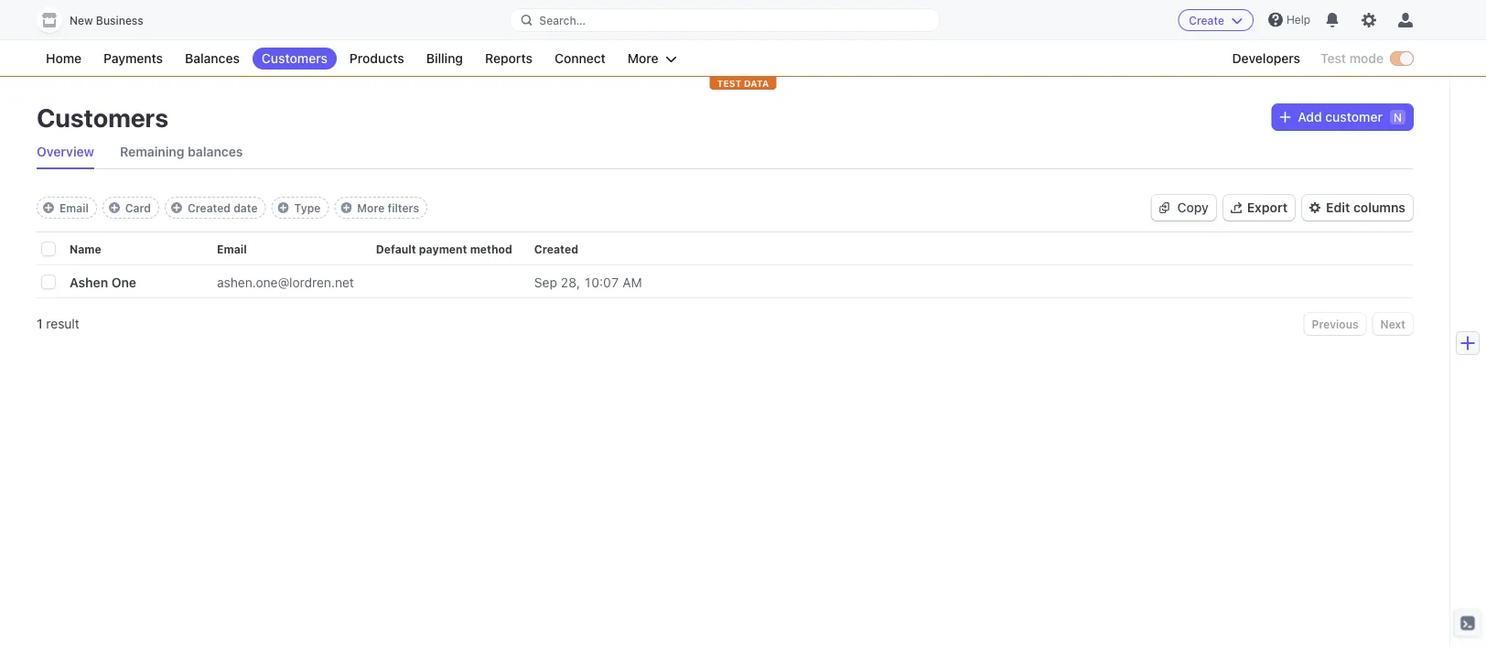 Task type: vqa. For each thing, say whether or not it's contained in the screenshot.
Developers link
yes



Task type: locate. For each thing, give the bounding box(es) containing it.
1 horizontal spatial created
[[534, 243, 578, 255]]

remaining
[[120, 144, 184, 159]]

previous
[[1312, 318, 1359, 330]]

reports link
[[476, 48, 542, 70]]

toolbar containing email
[[37, 197, 427, 219]]

n
[[1394, 111, 1402, 124]]

add type image
[[278, 202, 289, 213]]

search…
[[539, 14, 586, 27]]

copy button
[[1152, 195, 1216, 221]]

more for more
[[628, 51, 659, 66]]

products link
[[340, 48, 413, 70]]

svg image
[[1159, 202, 1170, 213]]

edit columns
[[1326, 200, 1406, 215]]

new business
[[70, 14, 143, 27]]

filters
[[388, 201, 419, 214]]

svg image
[[1280, 112, 1291, 123]]

toolbar
[[37, 197, 427, 219]]

more right connect
[[628, 51, 659, 66]]

1 horizontal spatial more
[[628, 51, 659, 66]]

next
[[1381, 318, 1406, 330]]

more right add more filters image at the top
[[357, 201, 385, 214]]

method
[[470, 243, 512, 255]]

next button
[[1373, 313, 1413, 335]]

email
[[59, 201, 89, 214], [217, 243, 247, 255]]

add email image
[[43, 202, 54, 213]]

business
[[96, 14, 143, 27]]

add created date image
[[171, 202, 182, 213]]

created date
[[188, 201, 258, 214]]

sep 28, 10:07 am link
[[534, 267, 664, 297]]

ashen one
[[70, 274, 136, 289]]

test
[[717, 78, 742, 88]]

test data
[[717, 78, 769, 88]]

1 vertical spatial created
[[534, 243, 578, 255]]

1 vertical spatial more
[[357, 201, 385, 214]]

customers up overview
[[37, 102, 168, 132]]

more inside button
[[628, 51, 659, 66]]

home link
[[37, 48, 91, 70]]

connect
[[555, 51, 606, 66]]

balances link
[[176, 48, 249, 70]]

1 vertical spatial email
[[217, 243, 247, 255]]

created for created
[[534, 243, 578, 255]]

new
[[70, 14, 93, 27]]

card
[[125, 201, 151, 214]]

tab list containing overview
[[37, 135, 1413, 169]]

0 horizontal spatial email
[[59, 201, 89, 214]]

0 vertical spatial email
[[59, 201, 89, 214]]

data
[[744, 78, 769, 88]]

created
[[188, 201, 231, 214], [534, 243, 578, 255]]

connect link
[[545, 48, 615, 70]]

1 horizontal spatial customers
[[262, 51, 328, 66]]

remaining balances link
[[120, 135, 243, 168]]

remaining balances
[[120, 144, 243, 159]]

tab list
[[37, 135, 1413, 169]]

date
[[233, 201, 258, 214]]

copy
[[1177, 200, 1209, 215]]

0 horizontal spatial created
[[188, 201, 231, 214]]

create
[[1189, 14, 1224, 27]]

customers left the products
[[262, 51, 328, 66]]

more inside toolbar
[[357, 201, 385, 214]]

mode
[[1350, 51, 1384, 66]]

export button
[[1223, 195, 1295, 221]]

0 horizontal spatial more
[[357, 201, 385, 214]]

create button
[[1178, 9, 1254, 31]]

created up 'sep'
[[534, 243, 578, 255]]

Search… search field
[[510, 9, 940, 32]]

Select Item checkbox
[[42, 276, 55, 288]]

1 horizontal spatial email
[[217, 243, 247, 255]]

help button
[[1261, 5, 1318, 34]]

created for created date
[[188, 201, 231, 214]]

type
[[294, 201, 321, 214]]

0 vertical spatial more
[[628, 51, 659, 66]]

name
[[70, 243, 101, 255]]

0 vertical spatial created
[[188, 201, 231, 214]]

customers
[[262, 51, 328, 66], [37, 102, 168, 132]]

1 vertical spatial customers
[[37, 102, 168, 132]]

more
[[628, 51, 659, 66], [357, 201, 385, 214]]

1 result
[[37, 316, 79, 331]]

email right add email icon on the top of page
[[59, 201, 89, 214]]

ashen.one@lordren.net link
[[217, 267, 376, 297]]

created right add created date 'image'
[[188, 201, 231, 214]]

export
[[1247, 200, 1288, 215]]

email down created date
[[217, 243, 247, 255]]

payments
[[103, 51, 163, 66]]



Task type: describe. For each thing, give the bounding box(es) containing it.
default payment method
[[376, 243, 512, 255]]

ashen.one@lordren.net
[[217, 274, 354, 289]]

developers link
[[1223, 48, 1310, 70]]

edit columns button
[[1302, 195, 1413, 221]]

overview link
[[37, 135, 94, 168]]

balances
[[185, 51, 240, 66]]

reports
[[485, 51, 533, 66]]

email inside toolbar
[[59, 201, 89, 214]]

sep
[[534, 274, 557, 289]]

overview
[[37, 144, 94, 159]]

columns
[[1353, 200, 1406, 215]]

default
[[376, 243, 416, 255]]

1
[[37, 316, 43, 331]]

add customer
[[1298, 109, 1383, 124]]

edit
[[1326, 200, 1350, 215]]

sep 28, 10:07 am
[[534, 274, 642, 289]]

developers
[[1232, 51, 1300, 66]]

test
[[1321, 51, 1346, 66]]

add card image
[[109, 202, 120, 213]]

help
[[1287, 13, 1310, 26]]

Select All checkbox
[[42, 243, 55, 255]]

more button
[[618, 48, 686, 70]]

billing link
[[417, 48, 472, 70]]

payments link
[[94, 48, 172, 70]]

am
[[622, 274, 642, 289]]

ashen one link
[[70, 267, 158, 297]]

payment
[[419, 243, 467, 255]]

ashen
[[70, 274, 108, 289]]

more for more filters
[[357, 201, 385, 214]]

0 horizontal spatial customers
[[37, 102, 168, 132]]

more filters
[[357, 201, 419, 214]]

customers link
[[252, 48, 337, 70]]

billing
[[426, 51, 463, 66]]

products
[[350, 51, 404, 66]]

28,
[[561, 274, 580, 289]]

test mode
[[1321, 51, 1384, 66]]

home
[[46, 51, 82, 66]]

balances
[[188, 144, 243, 159]]

add
[[1298, 109, 1322, 124]]

one
[[111, 274, 136, 289]]

result
[[46, 316, 79, 331]]

previous button
[[1305, 313, 1366, 335]]

customer
[[1325, 109, 1383, 124]]

0 vertical spatial customers
[[262, 51, 328, 66]]

Search… text field
[[510, 9, 940, 32]]

new business button
[[37, 7, 162, 33]]

10:07
[[584, 274, 619, 289]]

add more filters image
[[341, 202, 352, 213]]



